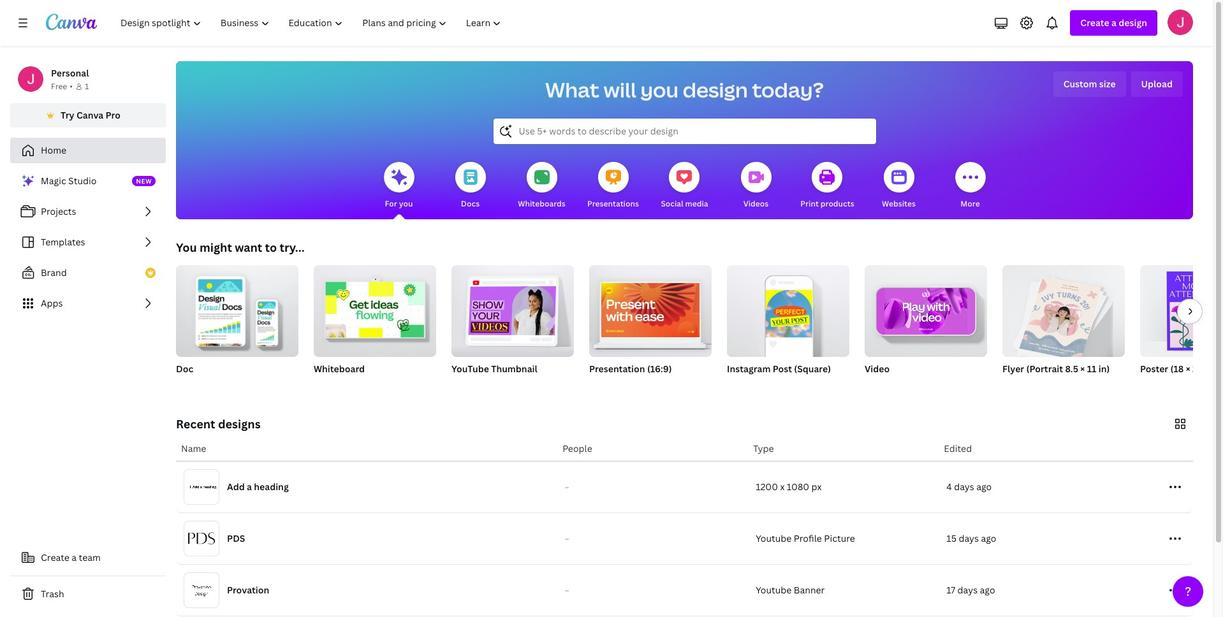 Task type: describe. For each thing, give the bounding box(es) containing it.
will
[[604, 76, 637, 103]]

(18
[[1171, 363, 1184, 375]]

edited
[[944, 443, 972, 455]]

poster (18 × 24 in portrait) group
[[1141, 265, 1224, 392]]

poster
[[1141, 363, 1169, 375]]

group for youtube thumbnail
[[452, 260, 574, 357]]

heading
[[254, 481, 289, 493]]

want
[[235, 240, 262, 255]]

1200
[[756, 481, 778, 493]]

templates link
[[10, 230, 166, 255]]

add a heading
[[227, 481, 289, 493]]

list containing magic studio
[[10, 168, 166, 316]]

a for team
[[72, 552, 77, 564]]

flyer
[[1003, 363, 1025, 375]]

whiteboard
[[314, 363, 365, 375]]

personal
[[51, 67, 89, 79]]

flyer (portrait 8.5 × 11 in)
[[1003, 363, 1110, 375]]

thumbnail
[[491, 363, 538, 375]]

1 horizontal spatial you
[[641, 76, 679, 103]]

youtube for youtube banner
[[756, 584, 792, 597]]

print products button
[[801, 153, 855, 219]]

for
[[385, 198, 397, 209]]

group for whiteboard
[[314, 260, 436, 357]]

projects
[[41, 205, 76, 218]]

presentation
[[590, 363, 645, 375]]

presentations button
[[588, 153, 639, 219]]

upload
[[1142, 78, 1173, 90]]

try canva pro
[[61, 109, 121, 121]]

whiteboards
[[518, 198, 566, 209]]

group for flyer (portrait 8.5 × 11 in)
[[1003, 260, 1126, 361]]

upload button
[[1132, 71, 1184, 97]]

in
[[1206, 363, 1214, 375]]

websites button
[[882, 153, 916, 219]]

magic
[[41, 175, 66, 187]]

create a design button
[[1071, 10, 1158, 36]]

2 × from the left
[[1187, 363, 1191, 375]]

provation
[[227, 584, 269, 597]]

free •
[[51, 81, 73, 92]]

james peterson image
[[1168, 10, 1194, 35]]

doc group
[[176, 260, 299, 392]]

24
[[1193, 363, 1203, 375]]

more
[[961, 198, 980, 209]]

doc
[[176, 363, 193, 375]]

instagram
[[727, 363, 771, 375]]

1 × from the left
[[1081, 363, 1086, 375]]

whiteboards button
[[518, 153, 566, 219]]

profile
[[794, 533, 822, 545]]

recent
[[176, 417, 215, 432]]

ago for 15 days ago
[[982, 533, 997, 545]]

what
[[546, 76, 600, 103]]

to
[[265, 240, 277, 255]]

apps link
[[10, 291, 166, 316]]

youtube banner
[[756, 584, 825, 597]]

youtube thumbnail
[[452, 363, 538, 375]]

-- for 1200 x 1080 px
[[565, 484, 569, 491]]

today?
[[753, 76, 824, 103]]

media
[[686, 198, 709, 209]]

15 days ago
[[947, 533, 997, 545]]

templates
[[41, 236, 85, 248]]

projects link
[[10, 199, 166, 225]]

days for 15
[[959, 533, 979, 545]]

1200 x 1080 px
[[756, 481, 822, 493]]

17
[[947, 584, 956, 597]]

15
[[947, 533, 957, 545]]

presentations
[[588, 198, 639, 209]]

for you button
[[384, 153, 414, 219]]

ago for 17 days ago
[[980, 584, 996, 597]]

social media
[[661, 198, 709, 209]]

video group
[[865, 260, 988, 392]]

type
[[754, 443, 774, 455]]

group for instagram post (square)
[[727, 260, 850, 357]]

designs
[[218, 417, 261, 432]]

size
[[1100, 78, 1116, 90]]

people
[[563, 443, 593, 455]]

custom
[[1064, 78, 1098, 90]]

a for heading
[[247, 481, 252, 493]]

ago for 4 days ago
[[977, 481, 992, 493]]

11
[[1088, 363, 1097, 375]]

home link
[[10, 138, 166, 163]]

in)
[[1099, 363, 1110, 375]]

17 days ago
[[947, 584, 996, 597]]

try canva pro button
[[10, 103, 166, 128]]

days for 4
[[955, 481, 975, 493]]

youtube thumbnail group
[[452, 260, 574, 392]]

canva
[[77, 109, 104, 121]]

create a team button
[[10, 546, 166, 571]]

social
[[661, 198, 684, 209]]

youtube
[[452, 363, 489, 375]]

print
[[801, 198, 819, 209]]

brand
[[41, 267, 67, 279]]

you
[[176, 240, 197, 255]]

(16:9)
[[648, 363, 672, 375]]

pds
[[227, 533, 245, 545]]



Task type: vqa. For each thing, say whether or not it's contained in the screenshot.
HOME
yes



Task type: locate. For each thing, give the bounding box(es) containing it.
a right add
[[247, 481, 252, 493]]

might
[[200, 240, 232, 255]]

1 youtube from the top
[[756, 533, 792, 545]]

3 -- from the top
[[565, 588, 569, 594]]

1 horizontal spatial a
[[247, 481, 252, 493]]

create up custom size
[[1081, 17, 1110, 29]]

products
[[821, 198, 855, 209]]

group
[[176, 260, 299, 357], [314, 260, 436, 357], [452, 260, 574, 357], [590, 260, 712, 357], [727, 260, 850, 357], [865, 260, 988, 357], [1003, 260, 1126, 361], [1141, 265, 1224, 357]]

studio
[[68, 175, 97, 187]]

po
[[1216, 363, 1224, 375]]

new
[[136, 177, 152, 186]]

you right for
[[399, 198, 413, 209]]

× left 11
[[1081, 363, 1086, 375]]

custom size button
[[1054, 71, 1126, 97]]

0 vertical spatial youtube
[[756, 533, 792, 545]]

websites
[[882, 198, 916, 209]]

0 vertical spatial --
[[565, 484, 569, 491]]

home
[[41, 144, 66, 156]]

presentation (16:9) group
[[590, 260, 712, 392]]

ago right 17
[[980, 584, 996, 597]]

days
[[955, 481, 975, 493], [959, 533, 979, 545], [958, 584, 978, 597]]

docs button
[[455, 153, 486, 219]]

0 vertical spatial create
[[1081, 17, 1110, 29]]

2 vertical spatial ago
[[980, 584, 996, 597]]

for you
[[385, 198, 413, 209]]

•
[[70, 81, 73, 92]]

youtube profile picture
[[756, 533, 856, 545]]

create inside create a design 'dropdown button'
[[1081, 17, 1110, 29]]

-- for youtube banner
[[565, 588, 569, 594]]

0 horizontal spatial a
[[72, 552, 77, 564]]

2 youtube from the top
[[756, 584, 792, 597]]

Search search field
[[519, 119, 851, 144]]

create a team
[[41, 552, 101, 564]]

ago
[[977, 481, 992, 493], [982, 533, 997, 545], [980, 584, 996, 597]]

create for create a design
[[1081, 17, 1110, 29]]

x
[[781, 481, 785, 493]]

1 horizontal spatial ×
[[1187, 363, 1191, 375]]

you might want to try...
[[176, 240, 305, 255]]

0 horizontal spatial create
[[41, 552, 69, 564]]

pro
[[106, 109, 121, 121]]

try...
[[280, 240, 305, 255]]

1 horizontal spatial create
[[1081, 17, 1110, 29]]

1 vertical spatial youtube
[[756, 584, 792, 597]]

days right 17
[[958, 584, 978, 597]]

1 vertical spatial days
[[959, 533, 979, 545]]

group for doc
[[176, 260, 299, 357]]

what will you design today?
[[546, 76, 824, 103]]

days right 4
[[955, 481, 975, 493]]

4 days ago
[[947, 481, 992, 493]]

whiteboard group
[[314, 260, 436, 392]]

create inside create a team 'button'
[[41, 552, 69, 564]]

a up "size"
[[1112, 17, 1117, 29]]

0 vertical spatial ago
[[977, 481, 992, 493]]

flyer (portrait 8.5 × 11 in) group
[[1003, 260, 1126, 392]]

--
[[565, 484, 569, 491], [565, 536, 569, 542], [565, 588, 569, 594]]

1 vertical spatial you
[[399, 198, 413, 209]]

2 -- from the top
[[565, 536, 569, 542]]

-- for youtube profile picture
[[565, 536, 569, 542]]

create left team
[[41, 552, 69, 564]]

None search field
[[494, 119, 876, 144]]

1 vertical spatial design
[[683, 76, 748, 103]]

2 vertical spatial a
[[72, 552, 77, 564]]

2 horizontal spatial a
[[1112, 17, 1117, 29]]

team
[[79, 552, 101, 564]]

(portrait
[[1027, 363, 1064, 375]]

8.5
[[1066, 363, 1079, 375]]

you right will
[[641, 76, 679, 103]]

0 vertical spatial days
[[955, 481, 975, 493]]

custom size
[[1064, 78, 1116, 90]]

×
[[1081, 363, 1086, 375], [1187, 363, 1191, 375]]

free
[[51, 81, 67, 92]]

videos
[[744, 198, 769, 209]]

you
[[641, 76, 679, 103], [399, 198, 413, 209]]

1 -- from the top
[[565, 484, 569, 491]]

poster (18 × 24 in po
[[1141, 363, 1224, 375]]

trash
[[41, 588, 64, 600]]

a left team
[[72, 552, 77, 564]]

0 vertical spatial you
[[641, 76, 679, 103]]

1 vertical spatial --
[[565, 536, 569, 542]]

ago right 4
[[977, 481, 992, 493]]

1 vertical spatial a
[[247, 481, 252, 493]]

social media button
[[661, 153, 709, 219]]

a inside 'button'
[[72, 552, 77, 564]]

a
[[1112, 17, 1117, 29], [247, 481, 252, 493], [72, 552, 77, 564]]

youtube left banner
[[756, 584, 792, 597]]

-
[[565, 484, 567, 491], [567, 484, 569, 491], [565, 536, 567, 542], [567, 536, 569, 542], [565, 588, 567, 594], [567, 588, 569, 594]]

(square)
[[795, 363, 831, 375]]

days for 17
[[958, 584, 978, 597]]

create for create a team
[[41, 552, 69, 564]]

0 horizontal spatial ×
[[1081, 363, 1086, 375]]

you inside for you button
[[399, 198, 413, 209]]

days right 15
[[959, 533, 979, 545]]

magic studio
[[41, 175, 97, 187]]

1 vertical spatial ago
[[982, 533, 997, 545]]

0 horizontal spatial design
[[683, 76, 748, 103]]

youtube left profile
[[756, 533, 792, 545]]

presentation (16:9)
[[590, 363, 672, 375]]

ago right 15
[[982, 533, 997, 545]]

top level navigation element
[[112, 10, 513, 36]]

1080
[[787, 481, 810, 493]]

2 vertical spatial days
[[958, 584, 978, 597]]

0 vertical spatial a
[[1112, 17, 1117, 29]]

name
[[181, 443, 206, 455]]

1
[[85, 81, 89, 92]]

apps
[[41, 297, 63, 309]]

video
[[865, 363, 890, 375]]

a for design
[[1112, 17, 1117, 29]]

add
[[227, 481, 245, 493]]

instagram post (square)
[[727, 363, 831, 375]]

group for presentation (16:9)
[[590, 260, 712, 357]]

list
[[10, 168, 166, 316]]

brand link
[[10, 260, 166, 286]]

design inside create a design 'dropdown button'
[[1119, 17, 1148, 29]]

create
[[1081, 17, 1110, 29], [41, 552, 69, 564]]

× left 24
[[1187, 363, 1191, 375]]

banner
[[794, 584, 825, 597]]

recent designs
[[176, 417, 261, 432]]

create a design
[[1081, 17, 1148, 29]]

videos button
[[741, 153, 772, 219]]

post
[[773, 363, 792, 375]]

more button
[[955, 153, 986, 219]]

instagram post (square) group
[[727, 260, 850, 392]]

design left james peterson image
[[1119, 17, 1148, 29]]

0 horizontal spatial you
[[399, 198, 413, 209]]

0 vertical spatial design
[[1119, 17, 1148, 29]]

a inside 'dropdown button'
[[1112, 17, 1117, 29]]

picture
[[825, 533, 856, 545]]

youtube for youtube profile picture
[[756, 533, 792, 545]]

px
[[812, 481, 822, 493]]

docs
[[461, 198, 480, 209]]

print products
[[801, 198, 855, 209]]

1 vertical spatial create
[[41, 552, 69, 564]]

1 horizontal spatial design
[[1119, 17, 1148, 29]]

design up search search field
[[683, 76, 748, 103]]

trash link
[[10, 582, 166, 607]]

group for video
[[865, 260, 988, 357]]

2 vertical spatial --
[[565, 588, 569, 594]]

try
[[61, 109, 74, 121]]



